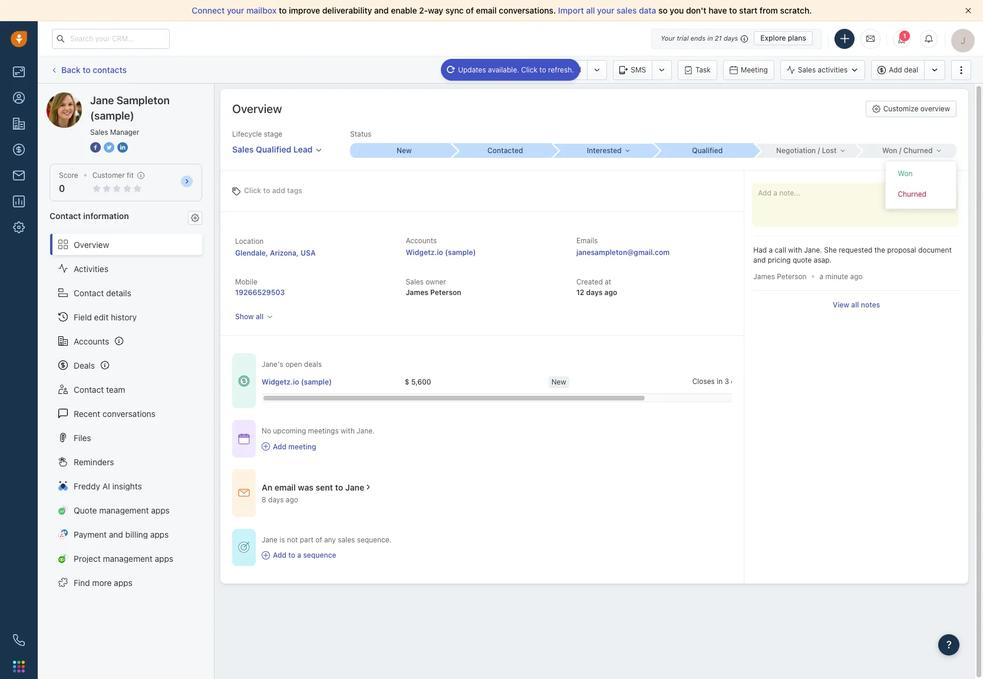 Task type: describe. For each thing, give the bounding box(es) containing it.
customize
[[884, 104, 919, 113]]

accounts widgetz.io (sample)
[[406, 236, 476, 257]]

add meeting link
[[262, 442, 375, 452]]

1 horizontal spatial widgetz.io (sample) link
[[406, 248, 476, 257]]

deal
[[905, 65, 919, 74]]

1 horizontal spatial all
[[586, 5, 595, 15]]

1 vertical spatial a
[[820, 273, 824, 281]]

customer
[[92, 171, 125, 180]]

emails
[[577, 236, 598, 245]]

call button
[[551, 60, 588, 80]]

minute
[[826, 273, 849, 281]]

interested
[[587, 146, 622, 155]]

2 vertical spatial a
[[297, 551, 301, 560]]

container_wx8msf4aqz5i3rn1 image right sent
[[365, 484, 373, 492]]

add deal button
[[872, 60, 925, 80]]

sequence.
[[357, 536, 392, 545]]

jane for jane sampleton (sample) sales manager
[[90, 94, 114, 107]]

email button
[[504, 60, 546, 80]]

/ for churned
[[900, 146, 902, 155]]

call
[[569, 65, 582, 74]]

churned inside dropdown button
[[904, 146, 933, 155]]

and inside had a call with jane. she requested the proposal document and pricing quote asap.
[[754, 256, 766, 265]]

negotiation / lost button
[[755, 144, 856, 158]]

view all notes
[[833, 301, 881, 310]]

have
[[709, 5, 727, 15]]

find
[[74, 578, 90, 588]]

interested link
[[553, 144, 654, 158]]

container_wx8msf4aqz5i3rn1 image left no
[[238, 433, 250, 445]]

1 vertical spatial click
[[244, 186, 261, 195]]

call
[[775, 246, 787, 255]]

5,600
[[411, 378, 431, 387]]

score 0
[[59, 171, 78, 194]]

1 vertical spatial new
[[552, 378, 567, 387]]

to inside 'link'
[[83, 65, 91, 75]]

was
[[298, 483, 314, 493]]

from
[[760, 5, 778, 15]]

customer fit
[[92, 171, 134, 180]]

ago for a minute ago
[[851, 273, 863, 281]]

enable
[[391, 5, 417, 15]]

sales inside jane sampleton (sample) sales manager
[[90, 128, 108, 137]]

lifecycle
[[232, 130, 262, 139]]

the
[[875, 246, 886, 255]]

sms
[[631, 65, 646, 74]]

glendale, arizona, usa link
[[235, 249, 316, 258]]

freddy
[[74, 482, 100, 492]]

glendale,
[[235, 249, 268, 258]]

1 your from the left
[[227, 5, 244, 15]]

with for call
[[789, 246, 803, 255]]

won / churned button
[[856, 144, 957, 158]]

created
[[577, 278, 603, 287]]

call link
[[551, 60, 588, 80]]

add to a sequence link
[[262, 551, 392, 561]]

1 horizontal spatial sales
[[617, 5, 637, 15]]

peterson inside sales owner james peterson
[[431, 288, 462, 297]]

task button
[[678, 60, 718, 80]]

0 horizontal spatial and
[[109, 530, 123, 540]]

widgetz.io inside accounts widgetz.io (sample)
[[406, 248, 443, 257]]

james inside sales owner james peterson
[[406, 288, 429, 297]]

conversations
[[103, 409, 156, 419]]

activities
[[818, 65, 848, 74]]

management for quote
[[99, 506, 149, 516]]

lost
[[822, 146, 837, 155]]

1 vertical spatial widgetz.io (sample) link
[[262, 377, 332, 387]]

won / churned
[[883, 146, 933, 155]]

quote management apps
[[74, 506, 170, 516]]

all for show all
[[256, 313, 264, 321]]

to right mailbox
[[279, 5, 287, 15]]

accounts for accounts
[[74, 336, 109, 346]]

she
[[825, 246, 837, 255]]

upcoming
[[273, 427, 306, 436]]

/ for lost
[[818, 146, 821, 155]]

connect
[[192, 5, 225, 15]]

import all your sales data link
[[558, 5, 659, 15]]

days right 8
[[268, 496, 284, 505]]

proposal
[[888, 246, 917, 255]]

0 horizontal spatial of
[[316, 536, 322, 545]]

container_wx8msf4aqz5i3rn1 image left 8
[[238, 488, 250, 500]]

freshworks switcher image
[[13, 662, 25, 673]]

(sample) down deals on the left
[[301, 378, 332, 387]]

12
[[577, 288, 585, 297]]

jane sampleton (sample)
[[70, 92, 167, 102]]

(sample) for jane sampleton (sample) sales manager
[[90, 110, 134, 122]]

jane for jane is not part of any sales sequence.
[[262, 536, 278, 545]]

container_wx8msf4aqz5i3rn1 image for jane is not part of any sales sequence.
[[262, 552, 270, 560]]

requested
[[839, 246, 873, 255]]

2-
[[419, 5, 428, 15]]

sampleton for jane sampleton (sample)
[[91, 92, 131, 102]]

so
[[659, 5, 668, 15]]

0 horizontal spatial overview
[[74, 240, 109, 250]]

back
[[61, 65, 81, 75]]

apps for project management apps
[[155, 554, 173, 564]]

payment
[[74, 530, 107, 540]]

document
[[919, 246, 952, 255]]

conversations.
[[499, 5, 556, 15]]

meeting
[[289, 443, 316, 451]]

negotiation / lost
[[777, 146, 837, 155]]

0 vertical spatial overview
[[232, 102, 282, 116]]

billing
[[125, 530, 148, 540]]

jane right sent
[[345, 483, 365, 493]]

contact for contact team
[[74, 385, 104, 395]]

details
[[106, 288, 131, 298]]

add for add meeting
[[273, 443, 287, 451]]

jane for jane sampleton (sample)
[[70, 92, 88, 102]]

apps for find more apps
[[114, 578, 133, 588]]

is
[[280, 536, 285, 545]]

location
[[235, 237, 264, 246]]

0 vertical spatial peterson
[[777, 272, 807, 281]]

usa
[[301, 249, 316, 258]]

part
[[300, 536, 314, 545]]

0 horizontal spatial qualified
[[256, 145, 292, 155]]

0 vertical spatial in
[[708, 34, 713, 42]]

quote
[[74, 506, 97, 516]]

connect your mailbox to improve deliverability and enable 2-way sync of email conversations. import all your sales data so you don't have to start from scratch.
[[192, 5, 812, 15]]

had a call with jane. she requested the proposal document and pricing quote asap.
[[754, 246, 952, 265]]

8
[[262, 496, 266, 505]]

days right 3
[[732, 377, 747, 386]]

sales qualified lead link
[[232, 139, 323, 156]]

plans
[[788, 34, 807, 42]]

sales activities
[[798, 65, 848, 74]]

back to contacts
[[61, 65, 127, 75]]

created at 12 days ago
[[577, 278, 618, 297]]

days inside created at 12 days ago
[[586, 288, 603, 297]]

contact team
[[74, 385, 125, 395]]

add to a sequence
[[273, 551, 336, 560]]

stage
[[264, 130, 283, 139]]

insights
[[112, 482, 142, 492]]

won / churned link
[[856, 144, 957, 158]]

2 your from the left
[[597, 5, 615, 15]]

freddy ai insights
[[74, 482, 142, 492]]

overview
[[921, 104, 951, 113]]

1 horizontal spatial james
[[754, 272, 775, 281]]

sales for sales qualified lead
[[232, 145, 254, 155]]



Task type: locate. For each thing, give the bounding box(es) containing it.
your left mailbox
[[227, 5, 244, 15]]

/ left 'lost' on the right of page
[[818, 146, 821, 155]]

0 vertical spatial email
[[476, 5, 497, 15]]

jane's open deals
[[262, 360, 322, 369]]

with inside had a call with jane. she requested the proposal document and pricing quote asap.
[[789, 246, 803, 255]]

2 horizontal spatial and
[[754, 256, 766, 265]]

close image
[[966, 8, 972, 14]]

apps right more
[[114, 578, 133, 588]]

to right "back"
[[83, 65, 91, 75]]

1 vertical spatial won
[[898, 169, 913, 178]]

1
[[903, 32, 907, 39]]

your
[[227, 5, 244, 15], [597, 5, 615, 15]]

email up 8 days ago
[[275, 483, 296, 493]]

/
[[818, 146, 821, 155], [900, 146, 902, 155]]

sampleton for jane sampleton (sample) sales manager
[[117, 94, 170, 107]]

1 vertical spatial churned
[[898, 190, 927, 199]]

0 vertical spatial accounts
[[406, 236, 437, 245]]

0 vertical spatial won
[[883, 146, 898, 155]]

of right "sync"
[[466, 5, 474, 15]]

jane. up asap. at the right of the page
[[805, 246, 823, 255]]

sales left the activities
[[798, 65, 816, 74]]

in left 21
[[708, 34, 713, 42]]

1 vertical spatial sales
[[338, 536, 355, 545]]

2 vertical spatial add
[[273, 551, 287, 560]]

/ inside dropdown button
[[900, 146, 902, 155]]

1 vertical spatial ago
[[605, 288, 618, 297]]

team
[[106, 385, 125, 395]]

0 horizontal spatial all
[[256, 313, 264, 321]]

edit
[[94, 312, 109, 322]]

a down not
[[297, 551, 301, 560]]

available.
[[488, 65, 519, 74]]

apps right billing
[[150, 530, 169, 540]]

jane. right meetings at the bottom of page
[[357, 427, 375, 436]]

ago inside created at 12 days ago
[[605, 288, 618, 297]]

ago down was
[[286, 496, 298, 505]]

owner
[[426, 278, 446, 287]]

sales for sales owner james peterson
[[406, 278, 424, 287]]

negotiation / lost link
[[755, 144, 856, 158]]

0 vertical spatial new
[[397, 146, 412, 155]]

container_wx8msf4aqz5i3rn1 image
[[238, 375, 250, 387], [365, 484, 373, 492], [238, 488, 250, 500], [238, 542, 250, 554]]

container_wx8msf4aqz5i3rn1 image left the add to a sequence
[[262, 552, 270, 560]]

sales left 'data'
[[617, 5, 637, 15]]

overview up lifecycle stage
[[232, 102, 282, 116]]

1 horizontal spatial qualified
[[693, 146, 723, 155]]

1 vertical spatial overview
[[74, 240, 109, 250]]

0 vertical spatial widgetz.io (sample) link
[[406, 248, 476, 257]]

location glendale, arizona, usa
[[235, 237, 316, 258]]

ai
[[103, 482, 110, 492]]

1 vertical spatial peterson
[[431, 288, 462, 297]]

won inside dropdown button
[[883, 146, 898, 155]]

management for project
[[103, 554, 153, 564]]

(sample)
[[133, 92, 167, 102], [90, 110, 134, 122], [445, 248, 476, 257], [301, 378, 332, 387]]

add down is
[[273, 551, 287, 560]]

1 horizontal spatial click
[[521, 65, 538, 74]]

apps up payment and billing apps
[[151, 506, 170, 516]]

mng settings image
[[191, 214, 199, 222]]

sales up facebook circled image
[[90, 128, 108, 137]]

1 horizontal spatial your
[[597, 5, 615, 15]]

1 horizontal spatial with
[[789, 246, 803, 255]]

/ inside button
[[818, 146, 821, 155]]

container_wx8msf4aqz5i3rn1 image inside add to a sequence link
[[262, 552, 270, 560]]

1 horizontal spatial of
[[466, 5, 474, 15]]

(sample) for accounts widgetz.io (sample)
[[445, 248, 476, 257]]

contact down activities
[[74, 288, 104, 298]]

phone image
[[13, 635, 25, 647]]

james down pricing
[[754, 272, 775, 281]]

with
[[789, 246, 803, 255], [341, 427, 355, 436]]

1 vertical spatial contact
[[74, 288, 104, 298]]

won down customize
[[883, 146, 898, 155]]

1 vertical spatial accounts
[[74, 336, 109, 346]]

view all notes link
[[833, 300, 881, 311]]

management down payment and billing apps
[[103, 554, 153, 564]]

qualified
[[256, 145, 292, 155], [693, 146, 723, 155]]

james down owner
[[406, 288, 429, 297]]

contacts
[[93, 65, 127, 75]]

contacted
[[488, 146, 523, 155]]

all for view all notes
[[852, 301, 860, 310]]

email
[[521, 65, 539, 74]]

0 vertical spatial ago
[[851, 273, 863, 281]]

container_wx8msf4aqz5i3rn1 image inside the add meeting link
[[262, 443, 270, 451]]

had
[[754, 246, 767, 255]]

closes in 3 days
[[693, 377, 747, 386]]

more
[[92, 578, 112, 588]]

1 vertical spatial and
[[754, 256, 766, 265]]

0 vertical spatial churned
[[904, 146, 933, 155]]

connect your mailbox link
[[192, 5, 279, 15]]

deals
[[304, 360, 322, 369]]

1 horizontal spatial widgetz.io
[[406, 248, 443, 257]]

container_wx8msf4aqz5i3rn1 image left the widgetz.io (sample)
[[238, 375, 250, 387]]

all right import
[[586, 5, 595, 15]]

tags
[[287, 186, 302, 195]]

jane down the contacts
[[90, 94, 114, 107]]

1 / from the left
[[818, 146, 821, 155]]

days
[[724, 34, 738, 42], [586, 288, 603, 297], [732, 377, 747, 386], [268, 496, 284, 505]]

and
[[374, 5, 389, 15], [754, 256, 766, 265], [109, 530, 123, 540]]

to left start
[[730, 5, 737, 15]]

(sample) inside accounts widgetz.io (sample)
[[445, 248, 476, 257]]

import
[[558, 5, 584, 15]]

churned down the customize overview
[[904, 146, 933, 155]]

0 horizontal spatial accounts
[[74, 336, 109, 346]]

accounts up the deals
[[74, 336, 109, 346]]

1 horizontal spatial peterson
[[777, 272, 807, 281]]

sampleton up "manager"
[[117, 94, 170, 107]]

management up payment and billing apps
[[99, 506, 149, 516]]

a left minute
[[820, 273, 824, 281]]

jane down "back"
[[70, 92, 88, 102]]

negotiation
[[777, 146, 816, 155]]

contact down 0 button
[[50, 211, 81, 221]]

1 horizontal spatial email
[[476, 5, 497, 15]]

sales right any
[[338, 536, 355, 545]]

to left 'add'
[[263, 186, 270, 195]]

2 vertical spatial contact
[[74, 385, 104, 395]]

accounts for accounts widgetz.io (sample)
[[406, 236, 437, 245]]

1 horizontal spatial and
[[374, 5, 389, 15]]

with up quote
[[789, 246, 803, 255]]

0 vertical spatial of
[[466, 5, 474, 15]]

jane. inside had a call with jane. she requested the proposal document and pricing quote asap.
[[805, 246, 823, 255]]

all right view
[[852, 301, 860, 310]]

ago for 8 days ago
[[286, 496, 298, 505]]

19266529503
[[235, 288, 285, 297]]

won for won
[[898, 169, 913, 178]]

click right 'available.'
[[521, 65, 538, 74]]

send email image
[[867, 34, 875, 44]]

new link
[[350, 143, 451, 158]]

of left any
[[316, 536, 322, 545]]

0 horizontal spatial peterson
[[431, 288, 462, 297]]

field edit history
[[74, 312, 137, 322]]

0 horizontal spatial ago
[[286, 496, 298, 505]]

sales inside sales owner james peterson
[[406, 278, 424, 287]]

add deal
[[889, 65, 919, 74]]

days right 21
[[724, 34, 738, 42]]

sales left owner
[[406, 278, 424, 287]]

1 horizontal spatial won
[[898, 169, 913, 178]]

to down not
[[289, 551, 295, 560]]

(sample) for jane sampleton (sample)
[[133, 92, 167, 102]]

deliverability
[[322, 5, 372, 15]]

1 vertical spatial widgetz.io
[[262, 378, 299, 387]]

an
[[262, 483, 273, 493]]

a inside had a call with jane. she requested the proposal document and pricing quote asap.
[[769, 246, 773, 255]]

contact for contact information
[[50, 211, 81, 221]]

no
[[262, 427, 271, 436]]

add down upcoming
[[273, 443, 287, 451]]

qualified inside 'link'
[[693, 146, 723, 155]]

interested button
[[553, 144, 654, 158]]

0 vertical spatial contact
[[50, 211, 81, 221]]

0 horizontal spatial widgetz.io (sample) link
[[262, 377, 332, 387]]

0 vertical spatial with
[[789, 246, 803, 255]]

email right "sync"
[[476, 5, 497, 15]]

your right import
[[597, 5, 615, 15]]

history
[[111, 312, 137, 322]]

1 vertical spatial jane.
[[357, 427, 375, 436]]

updates
[[458, 65, 486, 74]]

1 vertical spatial management
[[103, 554, 153, 564]]

of
[[466, 5, 474, 15], [316, 536, 322, 545]]

sms button
[[613, 60, 652, 80]]

start
[[740, 5, 758, 15]]

1 vertical spatial add
[[273, 443, 287, 451]]

0 vertical spatial management
[[99, 506, 149, 516]]

0 vertical spatial all
[[586, 5, 595, 15]]

/ down customize
[[900, 146, 902, 155]]

days down the created
[[586, 288, 603, 297]]

add left deal
[[889, 65, 903, 74]]

apps down payment and billing apps
[[155, 554, 173, 564]]

contact information
[[50, 211, 129, 221]]

way
[[428, 5, 444, 15]]

manager
[[110, 128, 139, 137]]

refresh.
[[548, 65, 574, 74]]

0 horizontal spatial jane.
[[357, 427, 375, 436]]

jane. for meetings
[[357, 427, 375, 436]]

1 horizontal spatial jane.
[[805, 246, 823, 255]]

0 vertical spatial james
[[754, 272, 775, 281]]

0 horizontal spatial click
[[244, 186, 261, 195]]

your trial ends in 21 days
[[661, 34, 738, 42]]

2 vertical spatial and
[[109, 530, 123, 540]]

find more apps
[[74, 578, 133, 588]]

2 horizontal spatial ago
[[851, 273, 863, 281]]

click left 'add'
[[244, 186, 261, 195]]

0 horizontal spatial in
[[708, 34, 713, 42]]

contact for contact details
[[74, 288, 104, 298]]

0 horizontal spatial new
[[397, 146, 412, 155]]

janesampleton@gmail.com link
[[577, 247, 670, 259]]

jane inside jane sampleton (sample) sales manager
[[90, 94, 114, 107]]

container_wx8msf4aqz5i3rn1 image left is
[[238, 542, 250, 554]]

with for meetings
[[341, 427, 355, 436]]

(sample) up owner
[[445, 248, 476, 257]]

all right show
[[256, 313, 264, 321]]

accounts inside accounts widgetz.io (sample)
[[406, 236, 437, 245]]

widgetz.io down jane's
[[262, 378, 299, 387]]

add for add to a sequence
[[273, 551, 287, 560]]

2 vertical spatial all
[[256, 313, 264, 321]]

1 vertical spatial james
[[406, 288, 429, 297]]

container_wx8msf4aqz5i3rn1 image for no upcoming meetings with jane.
[[262, 443, 270, 451]]

0 horizontal spatial email
[[275, 483, 296, 493]]

0 horizontal spatial with
[[341, 427, 355, 436]]

1 horizontal spatial overview
[[232, 102, 282, 116]]

0 vertical spatial sales
[[617, 5, 637, 15]]

management
[[99, 506, 149, 516], [103, 554, 153, 564]]

1 horizontal spatial ago
[[605, 288, 618, 297]]

container_wx8msf4aqz5i3rn1 image
[[238, 433, 250, 445], [262, 443, 270, 451], [262, 552, 270, 560]]

add inside button
[[889, 65, 903, 74]]

won for won / churned
[[883, 146, 898, 155]]

jane sampleton (sample) sales manager
[[90, 94, 170, 137]]

jane. for call
[[805, 246, 823, 255]]

lead
[[294, 145, 313, 155]]

21
[[715, 34, 722, 42]]

1 horizontal spatial a
[[769, 246, 773, 255]]

add
[[272, 186, 285, 195]]

1 vertical spatial all
[[852, 301, 860, 310]]

to right email
[[540, 65, 547, 74]]

explore
[[761, 34, 786, 42]]

widgetz.io up owner
[[406, 248, 443, 257]]

1 horizontal spatial new
[[552, 378, 567, 387]]

2 / from the left
[[900, 146, 902, 155]]

sales down lifecycle
[[232, 145, 254, 155]]

0 horizontal spatial widgetz.io
[[262, 378, 299, 387]]

to right sent
[[335, 483, 343, 493]]

0 vertical spatial a
[[769, 246, 773, 255]]

project management apps
[[74, 554, 173, 564]]

widgetz.io (sample) link up owner
[[406, 248, 476, 257]]

information
[[83, 211, 129, 221]]

in
[[708, 34, 713, 42], [717, 377, 723, 386]]

in left 3
[[717, 377, 723, 386]]

sampleton inside jane sampleton (sample) sales manager
[[117, 94, 170, 107]]

peterson down quote
[[777, 272, 807, 281]]

1 vertical spatial of
[[316, 536, 322, 545]]

jane.
[[805, 246, 823, 255], [357, 427, 375, 436]]

widgetz.io (sample) link
[[406, 248, 476, 257], [262, 377, 332, 387]]

phone element
[[7, 629, 31, 653]]

facebook circled image
[[90, 142, 101, 154]]

apps for quote management apps
[[151, 506, 170, 516]]

0 vertical spatial and
[[374, 5, 389, 15]]

ago down at
[[605, 288, 618, 297]]

twitter circled image
[[104, 142, 114, 154]]

0 horizontal spatial james
[[406, 288, 429, 297]]

widgetz.io (sample) link down open
[[262, 377, 332, 387]]

jane left is
[[262, 536, 278, 545]]

won down the won / churned dropdown button
[[898, 169, 913, 178]]

row containing closes in 3 days
[[262, 371, 837, 395]]

0 horizontal spatial your
[[227, 5, 244, 15]]

sales owner james peterson
[[406, 278, 462, 297]]

1 horizontal spatial /
[[900, 146, 902, 155]]

mobile 19266529503
[[235, 278, 285, 297]]

ago right minute
[[851, 273, 863, 281]]

container_wx8msf4aqz5i3rn1 image down no
[[262, 443, 270, 451]]

explore plans link
[[754, 31, 813, 45]]

score
[[59, 171, 78, 180]]

accounts up owner
[[406, 236, 437, 245]]

qualified link
[[654, 143, 755, 158]]

and left enable
[[374, 5, 389, 15]]

meetings
[[308, 427, 339, 436]]

1 horizontal spatial in
[[717, 377, 723, 386]]

a left call
[[769, 246, 773, 255]]

sampleton down the contacts
[[91, 92, 131, 102]]

you
[[670, 5, 684, 15]]

james peterson
[[754, 272, 807, 281]]

and left billing
[[109, 530, 123, 540]]

churned down the won / churned dropdown button
[[898, 190, 927, 199]]

1 vertical spatial email
[[275, 483, 296, 493]]

2 horizontal spatial all
[[852, 301, 860, 310]]

with right meetings at the bottom of page
[[341, 427, 355, 436]]

project
[[74, 554, 101, 564]]

and down had at the right of the page
[[754, 256, 766, 265]]

0 vertical spatial click
[[521, 65, 538, 74]]

(sample) down jane sampleton (sample)
[[90, 110, 134, 122]]

all
[[586, 5, 595, 15], [852, 301, 860, 310], [256, 313, 264, 321]]

0 vertical spatial add
[[889, 65, 903, 74]]

Search your CRM... text field
[[52, 29, 170, 49]]

sales for sales activities
[[798, 65, 816, 74]]

widgetz.io
[[406, 248, 443, 257], [262, 378, 299, 387]]

0 vertical spatial widgetz.io
[[406, 248, 443, 257]]

contact details
[[74, 288, 131, 298]]

contact up recent
[[74, 385, 104, 395]]

0 vertical spatial jane.
[[805, 246, 823, 255]]

asap.
[[814, 256, 832, 265]]

row
[[262, 371, 837, 395]]

0 horizontal spatial /
[[818, 146, 821, 155]]

(sample) inside jane sampleton (sample) sales manager
[[90, 110, 134, 122]]

linkedin circled image
[[117, 142, 128, 154]]

0 horizontal spatial a
[[297, 551, 301, 560]]

overview up activities
[[74, 240, 109, 250]]

0 horizontal spatial won
[[883, 146, 898, 155]]

a minute ago
[[820, 273, 863, 281]]

add for add deal
[[889, 65, 903, 74]]

0 horizontal spatial sales
[[338, 536, 355, 545]]

2 vertical spatial ago
[[286, 496, 298, 505]]

1 vertical spatial with
[[341, 427, 355, 436]]

1 vertical spatial in
[[717, 377, 723, 386]]

(sample) up "manager"
[[133, 92, 167, 102]]

peterson down owner
[[431, 288, 462, 297]]

james
[[754, 272, 775, 281], [406, 288, 429, 297]]

1 horizontal spatial accounts
[[406, 236, 437, 245]]

2 horizontal spatial a
[[820, 273, 824, 281]]



Task type: vqa. For each thing, say whether or not it's contained in the screenshot.


